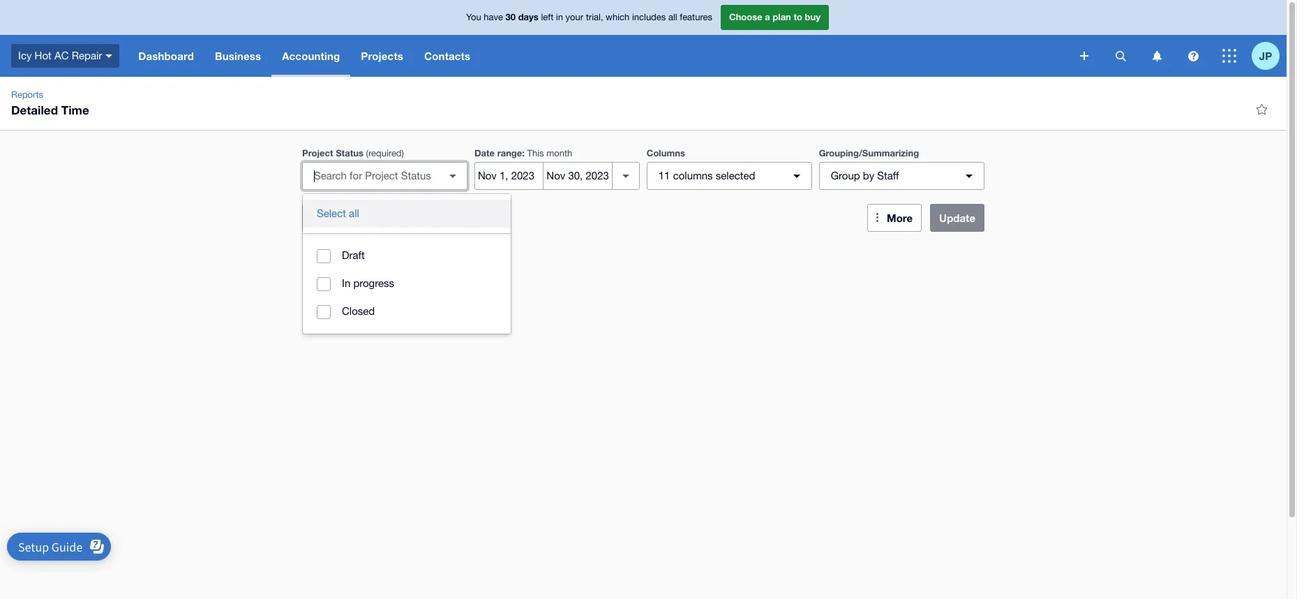 Task type: locate. For each thing, give the bounding box(es) containing it.
select all button
[[303, 200, 511, 228]]

None field
[[302, 162, 468, 190]]

have
[[484, 12, 503, 23]]

0 vertical spatial all
[[669, 12, 678, 23]]

(
[[366, 148, 369, 158]]

contacts
[[425, 50, 471, 62]]

columns
[[673, 170, 713, 182]]

you have 30 days left in your trial, which includes all features
[[466, 11, 713, 23]]

group
[[303, 194, 511, 334]]

1 vertical spatial all
[[349, 207, 359, 219]]

grouping/summarizing
[[819, 147, 920, 158]]

selected
[[716, 170, 756, 182]]

11
[[659, 170, 671, 182]]

filter button
[[302, 204, 468, 232]]

add to favourites image
[[1248, 95, 1276, 123]]

svg image inside the "icy hot ac repair" popup button
[[106, 54, 113, 58]]

range
[[498, 147, 522, 158]]

reports link
[[6, 88, 49, 102]]

icy hot ac repair button
[[0, 35, 128, 77]]

date
[[475, 147, 495, 158]]

required
[[369, 148, 402, 158]]

business button
[[205, 35, 272, 77]]

filter
[[330, 211, 355, 224]]

navigation containing dashboard
[[128, 35, 1071, 77]]

features
[[680, 12, 713, 23]]

group containing select all
[[303, 194, 511, 334]]

jp
[[1260, 49, 1273, 62]]

0 horizontal spatial all
[[349, 207, 359, 219]]

all right select
[[349, 207, 359, 219]]

month
[[547, 148, 573, 158]]

group
[[831, 170, 861, 182]]

date range : this month
[[475, 147, 573, 158]]

repair
[[72, 49, 102, 61]]

all inside you have 30 days left in your trial, which includes all features
[[669, 12, 678, 23]]

all
[[669, 12, 678, 23], [349, 207, 359, 219]]

banner
[[0, 0, 1287, 77]]

1 horizontal spatial all
[[669, 12, 678, 23]]

:
[[522, 147, 525, 158]]

progress
[[354, 277, 394, 289]]

)
[[402, 148, 404, 158]]

ac
[[54, 49, 69, 61]]

select
[[317, 207, 346, 219]]

this
[[527, 148, 544, 158]]

navigation inside banner
[[128, 35, 1071, 77]]

navigation
[[128, 35, 1071, 77]]

list box
[[303, 194, 511, 334]]

svg image
[[1223, 49, 1237, 63], [1153, 51, 1162, 61]]

svg image
[[1116, 51, 1127, 61], [1189, 51, 1199, 61], [1081, 52, 1089, 60], [106, 54, 113, 58]]

projects button
[[351, 35, 414, 77]]

jp button
[[1253, 35, 1287, 77]]

0 horizontal spatial svg image
[[1153, 51, 1162, 61]]

by
[[863, 170, 875, 182]]

draft
[[342, 249, 365, 261]]

dashboard
[[138, 50, 194, 62]]

projects
[[361, 50, 404, 62]]

all left features
[[669, 12, 678, 23]]

closed
[[342, 305, 375, 317]]

open image
[[439, 162, 467, 190]]

icy hot ac repair
[[18, 49, 102, 61]]

left
[[541, 12, 554, 23]]



Task type: describe. For each thing, give the bounding box(es) containing it.
staff
[[878, 170, 900, 182]]

reports
[[11, 89, 43, 100]]

more
[[887, 212, 913, 224]]

choose
[[730, 11, 763, 23]]

includes
[[632, 12, 666, 23]]

days
[[519, 11, 539, 23]]

Select end date field
[[544, 163, 612, 189]]

select all
[[317, 207, 359, 219]]

a
[[765, 11, 771, 23]]

more button
[[868, 204, 922, 232]]

trial,
[[586, 12, 604, 23]]

group by staff
[[831, 170, 900, 182]]

banner containing jp
[[0, 0, 1287, 77]]

11 columns selected
[[659, 170, 756, 182]]

Search for Project Status text field
[[303, 163, 442, 189]]

in
[[556, 12, 563, 23]]

list box containing select all
[[303, 194, 511, 334]]

your
[[566, 12, 584, 23]]

project status ( required )
[[302, 147, 404, 158]]

all inside select all button
[[349, 207, 359, 219]]

buy
[[805, 11, 821, 23]]

columns
[[647, 147, 686, 158]]

icy
[[18, 49, 32, 61]]

you
[[466, 12, 482, 23]]

business
[[215, 50, 261, 62]]

update button
[[931, 204, 985, 232]]

which
[[606, 12, 630, 23]]

1 horizontal spatial svg image
[[1223, 49, 1237, 63]]

to
[[794, 11, 803, 23]]

update
[[940, 212, 976, 224]]

closed button
[[303, 297, 511, 326]]

Select start date field
[[475, 163, 543, 189]]

contacts button
[[414, 35, 481, 77]]

30
[[506, 11, 516, 23]]

plan
[[773, 11, 792, 23]]

choose a plan to buy
[[730, 11, 821, 23]]

reports detailed time
[[11, 89, 89, 117]]

accounting button
[[272, 35, 351, 77]]

group by staff button
[[819, 162, 985, 190]]

accounting
[[282, 50, 340, 62]]

in progress button
[[303, 269, 511, 298]]

list of convenience dates image
[[612, 162, 640, 190]]

hot
[[35, 49, 52, 61]]

project
[[302, 147, 333, 158]]

detailed
[[11, 103, 58, 117]]

in
[[342, 277, 351, 289]]

time
[[61, 103, 89, 117]]

status
[[336, 147, 364, 158]]

draft button
[[303, 242, 511, 270]]

in progress
[[342, 277, 394, 289]]

dashboard link
[[128, 35, 205, 77]]



Task type: vqa. For each thing, say whether or not it's contained in the screenshot.
In progress button on the top
yes



